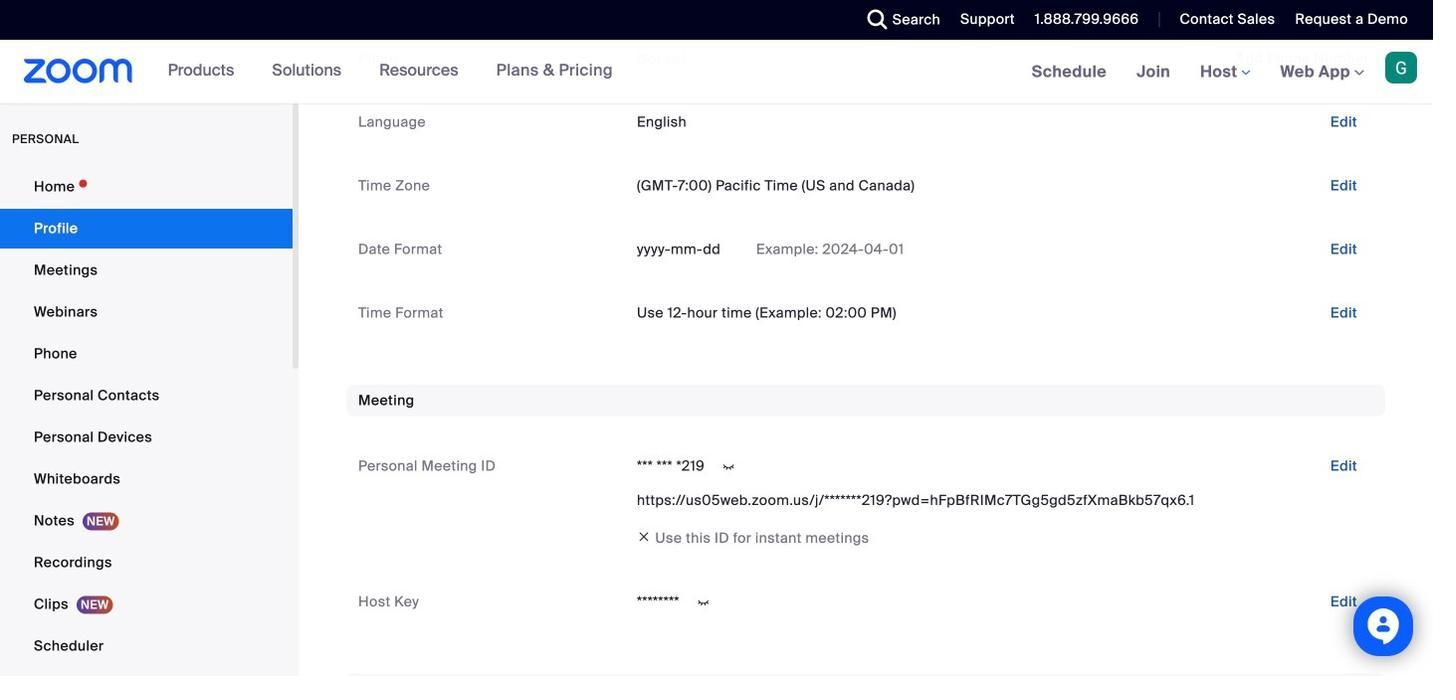 Task type: locate. For each thing, give the bounding box(es) containing it.
show personal meeting id image
[[713, 459, 745, 476]]

banner
[[0, 40, 1433, 105]]

show host key image
[[688, 594, 719, 612]]



Task type: describe. For each thing, give the bounding box(es) containing it.
product information navigation
[[153, 40, 628, 104]]

personal menu menu
[[0, 167, 293, 677]]

profile picture image
[[1386, 52, 1418, 84]]

meetings navigation
[[1017, 40, 1433, 105]]

zoom logo image
[[24, 59, 133, 84]]



Task type: vqa. For each thing, say whether or not it's contained in the screenshot.
Personal Menu "menu"
yes



